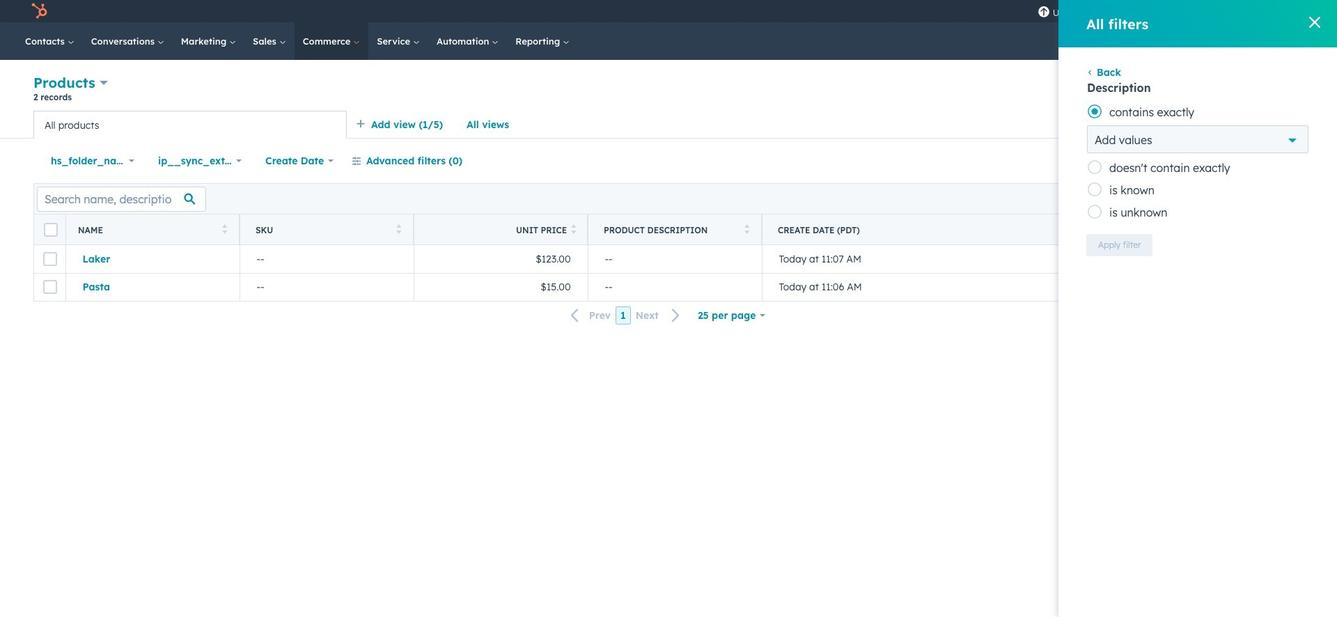 Task type: vqa. For each thing, say whether or not it's contained in the screenshot.
Marketplaces IMAGE at right
yes



Task type: locate. For each thing, give the bounding box(es) containing it.
2 press to sort. image from the left
[[396, 224, 401, 234]]

Search HubSpot search field
[[1131, 29, 1289, 53]]

press to sort. image for 3rd press to sort. 'element' from right
[[396, 224, 401, 234]]

press to sort. image for fourth press to sort. 'element'
[[744, 224, 750, 234]]

marketplaces image
[[1133, 6, 1145, 19]]

close image
[[1310, 17, 1321, 28]]

pagination navigation
[[563, 306, 689, 325]]

1 press to sort. image from the left
[[222, 224, 227, 234]]

press to sort. image for 2nd press to sort. 'element' from right
[[571, 224, 577, 234]]

Search name, description, or SKU search field
[[37, 186, 206, 211]]

4 press to sort. image from the left
[[744, 224, 750, 234]]

1 press to sort. element from the left
[[222, 224, 227, 236]]

3 press to sort. element from the left
[[571, 224, 577, 236]]

banner
[[33, 72, 1304, 111]]

press to sort. element
[[222, 224, 227, 236], [396, 224, 401, 236], [571, 224, 577, 236], [744, 224, 750, 236]]

3 press to sort. image from the left
[[571, 224, 577, 234]]

menu
[[1031, 0, 1321, 22]]

press to sort. image for first press to sort. 'element' from the left
[[222, 224, 227, 234]]

press to sort. image
[[222, 224, 227, 234], [396, 224, 401, 234], [571, 224, 577, 234], [744, 224, 750, 234]]



Task type: describe. For each thing, give the bounding box(es) containing it.
4 press to sort. element from the left
[[744, 224, 750, 236]]

2 press to sort. element from the left
[[396, 224, 401, 236]]

jacob simon image
[[1238, 5, 1250, 17]]



